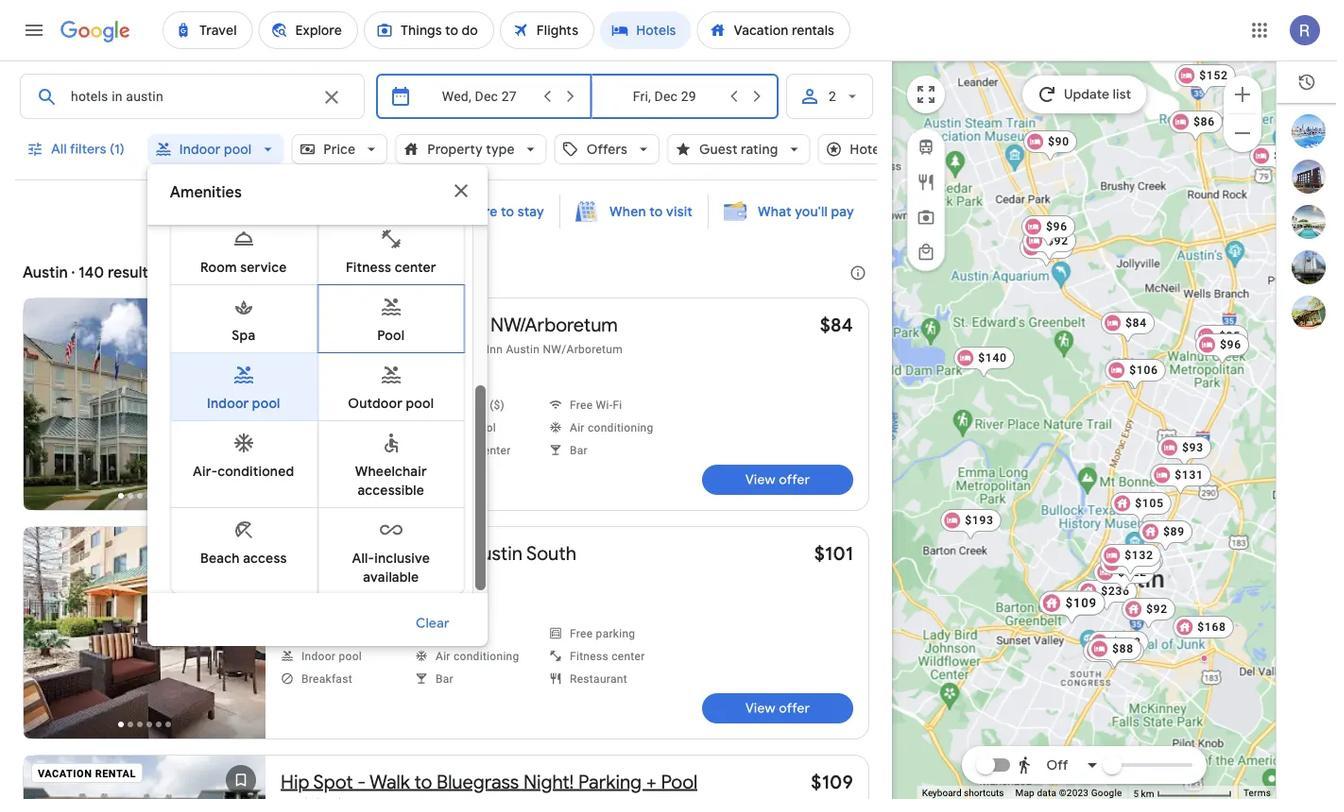 Task type: describe. For each thing, give the bounding box(es) containing it.
clear
[[416, 615, 450, 632]]

you'll
[[795, 203, 828, 220]]

$130 link
[[1100, 552, 1161, 584]]

indoor pool list item
[[170, 353, 317, 421]]

when to visit
[[610, 203, 693, 220]]

indoor pool inside indoor pool list item
[[207, 395, 280, 412]]

$122 link
[[1094, 561, 1155, 594]]

data
[[1037, 788, 1057, 799]]

0 vertical spatial $109 link
[[1036, 589, 1109, 628]]

photos list for $84
[[24, 299, 266, 526]]

pool inside popup button
[[224, 141, 252, 158]]

4.6 out of 5 stars from 146 reviews image
[[281, 796, 344, 800]]

0 horizontal spatial $84
[[820, 313, 854, 337]]

all filters (1) button
[[15, 127, 140, 172]]

spa
[[232, 327, 255, 344]]

guest rating button
[[667, 127, 810, 172]]

offers
[[587, 141, 628, 158]]

austin · 140
[[23, 263, 104, 283]]

shortcuts
[[964, 788, 1004, 799]]

$124
[[1127, 555, 1156, 568]]

0 horizontal spatial $109
[[811, 770, 854, 794]]

guest
[[699, 141, 738, 158]]

off button
[[1012, 743, 1105, 788]]

$236 link
[[1077, 580, 1138, 612]]

$84 inside map region
[[1126, 317, 1147, 330]]

$105 link
[[1111, 492, 1172, 525]]

pool
[[377, 327, 405, 344]]

1 horizontal spatial $101 link
[[1083, 640, 1144, 672]]

$103
[[1113, 636, 1142, 649]]

amenities list
[[170, 0, 465, 595]]

hotel class
[[850, 141, 918, 158]]

$96 for left "$96" link
[[1046, 220, 1068, 233]]

$455 link
[[1250, 145, 1311, 177]]

filters form
[[15, 0, 950, 647]]

service
[[240, 259, 287, 276]]

0 horizontal spatial $84 link
[[820, 313, 854, 337]]

$132
[[1125, 549, 1154, 562]]

$146 link
[[1042, 594, 1103, 626]]

$106 link
[[1105, 359, 1166, 391]]

price button
[[291, 127, 388, 172]]

where to stay button
[[410, 194, 556, 230]]

$132 link
[[1100, 544, 1161, 577]]

update
[[1064, 86, 1110, 103]]

map data ©2023 google
[[1016, 788, 1122, 799]]

zoom in map image
[[1232, 83, 1254, 106]]

air-conditioned
[[193, 463, 294, 480]]

Search for places, hotels and more text field
[[70, 75, 309, 118]]

close dialog image
[[450, 180, 472, 202]]

$131
[[1175, 469, 1204, 482]]

pool down certified
[[406, 395, 434, 412]]

what you'll pay button
[[713, 194, 866, 230]]

photo 1 image for $84
[[24, 299, 266, 510]]

0 horizontal spatial $96 link
[[1022, 216, 1076, 248]]

beach
[[200, 550, 240, 567]]

$146
[[1066, 598, 1095, 612]]

$96 for the middle "$96" link
[[1131, 364, 1152, 377]]

$455
[[1274, 149, 1303, 163]]

hotel class button
[[818, 127, 950, 172]]

certified
[[398, 375, 442, 388]]

back image
[[26, 386, 71, 431]]

inclusive
[[374, 550, 430, 567]]

list
[[1113, 86, 1132, 103]]

clear image
[[320, 86, 343, 109]]

what you'll pay
[[758, 203, 854, 220]]

$92 for the bottommost $92 link
[[1147, 603, 1168, 616]]

photos list for $109
[[23, 756, 266, 800]]

clear button
[[393, 601, 472, 647]]

keyboard
[[922, 788, 962, 799]]

stay
[[518, 203, 544, 220]]

update list
[[1064, 86, 1132, 103]]

when to visit button
[[564, 194, 704, 230]]

outdoor pool
[[348, 395, 434, 412]]

$168 link
[[1173, 616, 1234, 639]]

4.2 out of 5 stars from 873 reviews image
[[281, 375, 344, 389]]

$130
[[1125, 557, 1154, 570]]

price
[[324, 141, 356, 158]]

vacation rental
[[38, 768, 136, 780]]

$103 link
[[1088, 631, 1149, 664]]

photo 1 image for $109
[[23, 756, 266, 800]]

available
[[363, 569, 419, 586]]

$96 for the right "$96" link
[[1220, 338, 1242, 352]]

amenities
[[170, 183, 242, 202]]

terms link
[[1244, 788, 1271, 799]]

$85 link
[[1195, 325, 1249, 357]]

view for $84
[[745, 472, 776, 489]]

view offer button for $84
[[702, 465, 854, 495]]

1 vertical spatial $92 link
[[1122, 598, 1176, 630]]

$109 inside map region
[[1065, 595, 1100, 611]]

to for stay
[[501, 203, 514, 220]]

1 horizontal spatial $84 link
[[1101, 312, 1155, 344]]

eco-certified link
[[357, 374, 442, 389]]

hotel
[[850, 141, 884, 158]]

eco-
[[375, 375, 398, 388]]

2
[[829, 88, 836, 104]]

$193 link
[[941, 509, 1002, 542]]

four points by sheraton austin airport image
[[1201, 655, 1208, 663]]

$99
[[1045, 241, 1066, 254]]

accessible
[[358, 482, 424, 499]]

$89
[[1164, 526, 1185, 539]]

photos list for $101
[[24, 527, 266, 755]]

$99 link
[[1020, 236, 1074, 268]]

rating
[[741, 141, 778, 158]]

map region
[[657, 48, 1337, 800]]

recently viewed image
[[1298, 73, 1317, 92]]

save hip spot - walk to bluegrass night! parking + pool to collection image
[[218, 758, 264, 800]]

photo 1 image for $101
[[24, 527, 266, 739]]

off
[[1047, 757, 1068, 774]]



Task type: locate. For each thing, give the bounding box(es) containing it.
property type
[[427, 141, 515, 158]]

indoor pool down the spa at the left top
[[207, 395, 280, 412]]

all filters (1)
[[51, 141, 125, 158]]

$101 inside map region
[[1108, 645, 1137, 658]]

0 vertical spatial $92
[[1047, 234, 1069, 248]]

offer for $84
[[779, 472, 810, 489]]

wheelchair accessible
[[355, 463, 427, 499]]

1 view from the top
[[745, 472, 776, 489]]

all-
[[352, 550, 374, 567]]

to left the visit
[[650, 203, 663, 220]]

vacation
[[38, 768, 92, 780]]

terms
[[1244, 788, 1271, 799]]

2 view offer link from the top
[[702, 694, 854, 724]]

learn more about these results image
[[836, 250, 881, 296]]

$109
[[1065, 595, 1100, 611], [811, 770, 854, 794]]

1 horizontal spatial $96
[[1131, 364, 1152, 377]]

0 vertical spatial $101 link
[[815, 542, 854, 566]]

1 vertical spatial indoor
[[207, 395, 249, 412]]

view offer link for $101
[[702, 694, 854, 724]]

class
[[887, 141, 918, 158]]

0 vertical spatial $109
[[1065, 595, 1100, 611]]

0 vertical spatial view offer
[[745, 472, 810, 489]]

1 vertical spatial photo 1 image
[[24, 527, 266, 739]]

0 horizontal spatial $109 link
[[811, 770, 854, 794]]

where to stay
[[456, 203, 544, 220]]

offer for $101
[[779, 700, 810, 717]]

view offer link for $84
[[702, 465, 854, 495]]

$89 link
[[1139, 521, 1193, 553]]

$90
[[1048, 135, 1070, 148]]

$88
[[1113, 643, 1134, 656]]

photo 1 image
[[24, 299, 266, 510], [24, 527, 266, 739], [23, 756, 266, 800]]

1 vertical spatial $92
[[1147, 603, 1168, 616]]

2 view from the top
[[745, 700, 776, 717]]

$93
[[1183, 441, 1204, 455]]

$105
[[1135, 497, 1164, 510]]

main menu image
[[23, 19, 45, 42]]

all-inclusive available
[[352, 550, 430, 586]]

what
[[758, 203, 792, 220]]

air-
[[193, 463, 218, 480]]

1 horizontal spatial $92 link
[[1122, 598, 1176, 630]]

when
[[610, 203, 646, 220]]

keyboard shortcuts
[[922, 788, 1004, 799]]

1 vertical spatial $101 link
[[1083, 640, 1144, 672]]

0 horizontal spatial $96
[[1046, 220, 1068, 233]]

1 vertical spatial view offer button
[[702, 694, 854, 724]]

2 horizontal spatial $96
[[1220, 338, 1242, 352]]

view offer button for $101
[[702, 694, 854, 724]]

0 vertical spatial view offer link
[[702, 465, 854, 495]]

0 vertical spatial offer
[[779, 472, 810, 489]]

$84 up the $106
[[1126, 317, 1147, 330]]

$84 link up the $106
[[1101, 312, 1155, 344]]

$140 link
[[954, 347, 1015, 379]]

beach access
[[200, 550, 287, 567]]

google
[[1091, 788, 1122, 799]]

$124 link
[[1102, 550, 1163, 582]]

0 vertical spatial $92 link
[[1023, 230, 1077, 262]]

1 horizontal spatial to
[[650, 203, 663, 220]]

1 vertical spatial view offer
[[745, 700, 810, 717]]

$193
[[965, 514, 994, 527]]

$96 link
[[1022, 216, 1076, 248], [1196, 334, 1249, 366], [1106, 359, 1160, 391]]

0 vertical spatial $101
[[815, 542, 854, 566]]

keyboard shortcuts button
[[922, 787, 1004, 800]]

pool up 'amenities'
[[224, 141, 252, 158]]

next image
[[218, 614, 264, 660]]

room
[[200, 259, 237, 276]]

$96 link down $90 link
[[1022, 216, 1076, 248]]

eco-certified
[[375, 375, 442, 388]]

indoor pool inside indoor pool popup button
[[179, 141, 252, 158]]

1 vertical spatial $109 link
[[811, 770, 854, 794]]

$88 link
[[1088, 638, 1142, 670]]

rental
[[95, 768, 136, 780]]

2 offer from the top
[[779, 700, 810, 717]]

view for $101
[[745, 700, 776, 717]]

(1)
[[110, 141, 125, 158]]

2 vertical spatial photo 1 image
[[23, 756, 266, 800]]

0 horizontal spatial $101 link
[[815, 542, 854, 566]]

$84 link down learn more about these results icon
[[820, 313, 854, 337]]

$93 link
[[1158, 437, 1212, 469]]

1 view offer from the top
[[745, 472, 810, 489]]

1 offer from the top
[[779, 472, 810, 489]]

$84 link
[[1101, 312, 1155, 344], [820, 313, 854, 337]]

0 horizontal spatial $92
[[1047, 234, 1069, 248]]

2 to from the left
[[650, 203, 663, 220]]

indoor
[[179, 141, 221, 158], [207, 395, 249, 412]]

1 horizontal spatial $101
[[1108, 645, 1137, 658]]

back image
[[26, 614, 71, 660]]

2 button
[[786, 74, 873, 119]]

0 horizontal spatial $101
[[815, 542, 854, 566]]

1 horizontal spatial $92
[[1147, 603, 1168, 616]]

1 to from the left
[[501, 203, 514, 220]]

room service
[[200, 259, 287, 276]]

2 horizontal spatial $96 link
[[1196, 334, 1249, 366]]

pool
[[224, 141, 252, 158], [252, 395, 280, 412], [406, 395, 434, 412]]

1 vertical spatial $96
[[1220, 338, 1242, 352]]

0 horizontal spatial to
[[501, 203, 514, 220]]

fitness center
[[346, 259, 436, 276]]

$140
[[979, 352, 1007, 365]]

results
[[108, 263, 156, 283]]

0 vertical spatial indoor
[[179, 141, 221, 158]]

indoor inside list item
[[207, 395, 249, 412]]

$90 link
[[1024, 130, 1077, 163]]

$131 link
[[1151, 464, 1211, 496]]

2 view offer button from the top
[[702, 694, 854, 724]]

indoor pool button
[[147, 127, 284, 172]]

map
[[1016, 788, 1035, 799]]

$92 link
[[1023, 230, 1077, 262], [1122, 598, 1176, 630]]

$92 for top $92 link
[[1047, 234, 1069, 248]]

0 vertical spatial view offer button
[[702, 465, 854, 495]]

indoor inside popup button
[[179, 141, 221, 158]]

indoor pool up 'amenities'
[[179, 141, 252, 158]]

1 vertical spatial offer
[[779, 700, 810, 717]]

pool inside list item
[[252, 395, 280, 412]]

0 vertical spatial $96
[[1046, 220, 1068, 233]]

to left stay
[[501, 203, 514, 220]]

1 vertical spatial $101
[[1108, 645, 1137, 658]]

0 horizontal spatial $92 link
[[1023, 230, 1077, 262]]

1 vertical spatial view offer link
[[702, 694, 854, 724]]

photos list
[[24, 299, 266, 526], [24, 527, 266, 755], [23, 756, 266, 800]]

Check-in text field
[[423, 75, 536, 118]]

pool up conditioned
[[252, 395, 280, 412]]

1 vertical spatial indoor pool
[[207, 395, 280, 412]]

1 vertical spatial view
[[745, 700, 776, 717]]

0 vertical spatial indoor pool
[[179, 141, 252, 158]]

where
[[456, 203, 498, 220]]

center
[[395, 259, 436, 276]]

$122
[[1118, 566, 1147, 579]]

$86
[[1194, 115, 1215, 129]]

0 vertical spatial view
[[745, 472, 776, 489]]

indoor pool
[[179, 141, 252, 158], [207, 395, 280, 412]]

view larger map image
[[915, 83, 938, 106]]

view offer link
[[702, 465, 854, 495], [702, 694, 854, 724]]

all
[[51, 141, 67, 158]]

conditioned
[[218, 463, 294, 480]]

zoom out map image
[[1232, 122, 1254, 144]]

to for visit
[[650, 203, 663, 220]]

$85
[[1219, 330, 1241, 343]]

indoor up air-conditioned
[[207, 395, 249, 412]]

$96 link up $93 link
[[1106, 359, 1160, 391]]

$84
[[820, 313, 854, 337], [1126, 317, 1147, 330]]

view offer for $84
[[745, 472, 810, 489]]

(873)
[[315, 375, 344, 388]]

(873) link
[[281, 374, 344, 389]]

wheelchair
[[355, 463, 427, 480]]

©2023
[[1059, 788, 1089, 799]]

pay
[[831, 203, 854, 220]]

0 vertical spatial photo 1 image
[[24, 299, 266, 510]]

$152
[[1200, 69, 1229, 82]]

1 horizontal spatial $84
[[1126, 317, 1147, 330]]

recently viewed element
[[1277, 61, 1337, 103]]

2 view offer from the top
[[745, 700, 810, 717]]

1 horizontal spatial $96 link
[[1106, 359, 1160, 391]]

2 vertical spatial $96
[[1131, 364, 1152, 377]]

property
[[427, 141, 483, 158]]

$84 down learn more about these results icon
[[820, 313, 854, 337]]

list
[[1277, 114, 1337, 330]]

update list button
[[1023, 76, 1147, 113]]

indoor up 'amenities'
[[179, 141, 221, 158]]

$106
[[1130, 364, 1159, 377]]

1 view offer link from the top
[[702, 465, 854, 495]]

$96 link right the $106
[[1196, 334, 1249, 366]]

guest rating
[[699, 141, 778, 158]]

Check-out text field
[[607, 75, 722, 118]]

view offer button
[[702, 465, 854, 495], [702, 694, 854, 724]]

$96
[[1046, 220, 1068, 233], [1220, 338, 1242, 352], [1131, 364, 1152, 377]]

outdoor
[[348, 395, 403, 412]]

1 horizontal spatial $109
[[1065, 595, 1100, 611]]

1 vertical spatial $109
[[811, 770, 854, 794]]

1 view offer button from the top
[[702, 465, 854, 495]]

$168
[[1198, 621, 1227, 634]]

$152 link
[[1175, 64, 1236, 96]]

fitness
[[346, 259, 391, 276]]

offers button
[[555, 127, 660, 172]]

view offer for $101
[[745, 700, 810, 717]]

1 horizontal spatial $109 link
[[1036, 589, 1109, 628]]



Task type: vqa. For each thing, say whether or not it's contained in the screenshot.
$89 link
yes



